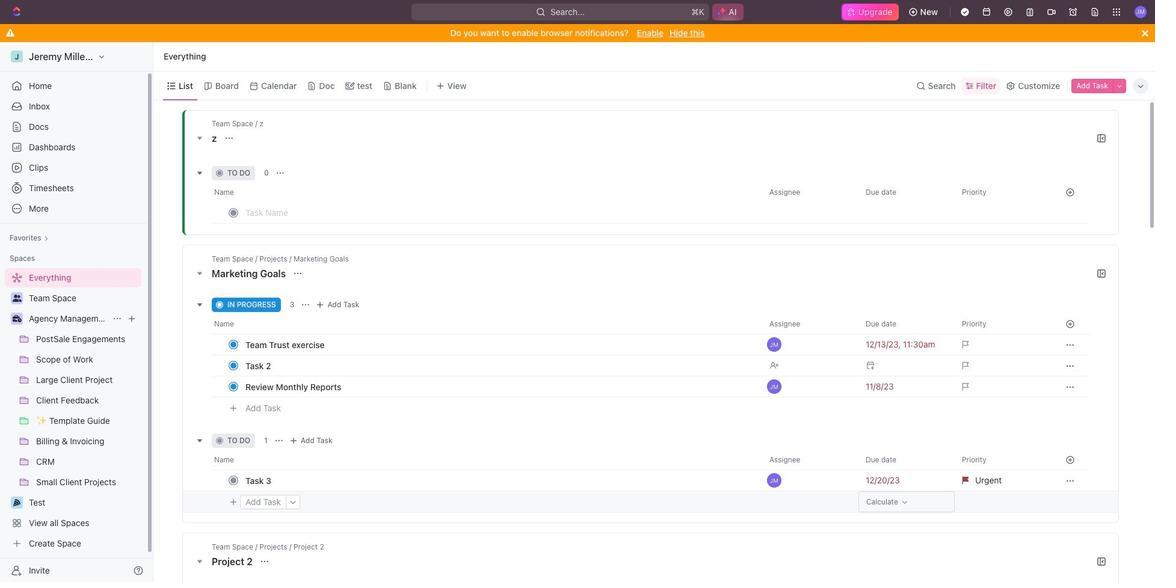 Task type: vqa. For each thing, say whether or not it's contained in the screenshot.
the Task Name text field
yes



Task type: describe. For each thing, give the bounding box(es) containing it.
user group image
[[12, 295, 21, 302]]

Task Name text field
[[246, 203, 597, 222]]

jeremy miller's workspace, , element
[[11, 51, 23, 63]]



Task type: locate. For each thing, give the bounding box(es) containing it.
tree
[[5, 268, 141, 554]]

pizza slice image
[[13, 499, 20, 507]]

business time image
[[12, 315, 21, 323]]

tree inside sidebar navigation
[[5, 268, 141, 554]]

sidebar navigation
[[0, 42, 156, 583]]



